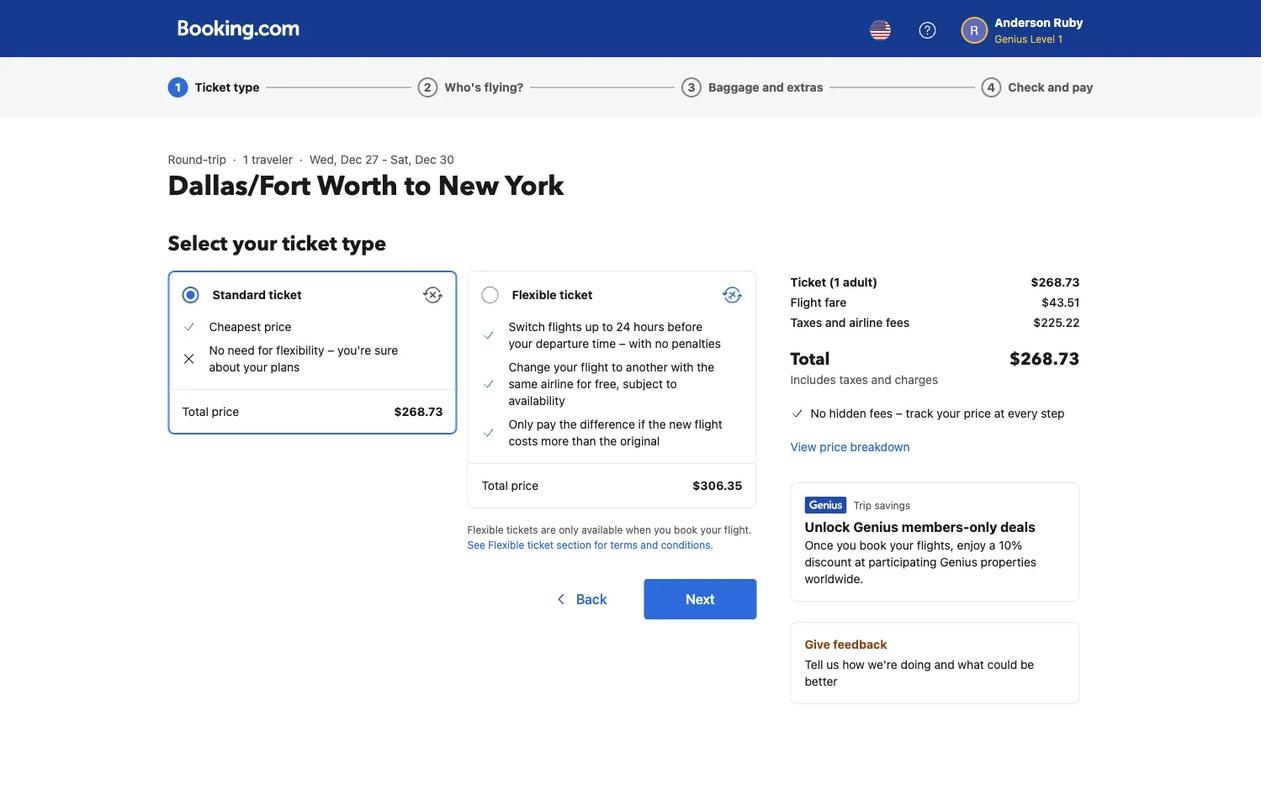 Task type: describe. For each thing, give the bounding box(es) containing it.
and left extras
[[762, 80, 784, 94]]

27
[[365, 153, 379, 167]]

availability
[[509, 394, 565, 408]]

only for members-
[[969, 520, 997, 535]]

traveler
[[252, 153, 293, 167]]

same
[[509, 377, 538, 391]]

be
[[1020, 658, 1034, 672]]

price down about on the top of page
[[212, 405, 239, 419]]

your right track
[[937, 407, 961, 421]]

flexible for flexible ticket
[[512, 288, 557, 302]]

who's
[[444, 80, 481, 94]]

price left every
[[964, 407, 991, 421]]

2 vertical spatial flexible
[[488, 539, 524, 551]]

fees inside cell
[[886, 316, 910, 330]]

no need for flexibility – you're sure about your plans
[[209, 344, 398, 374]]

flexible ticket
[[512, 288, 593, 302]]

4
[[987, 80, 995, 94]]

2
[[424, 80, 431, 94]]

you're
[[337, 344, 371, 358]]

no for no need for flexibility – you're sure about your plans
[[209, 344, 225, 358]]

cheapest price
[[209, 320, 291, 334]]

you for are
[[654, 524, 671, 536]]

24
[[616, 320, 630, 334]]

round-
[[168, 153, 208, 167]]

than
[[572, 435, 596, 448]]

subject
[[623, 377, 663, 391]]

anderson
[[995, 16, 1051, 29]]

to inside the switch flights up to 24 hours before your departure time – with no penalties
[[602, 320, 613, 334]]

unlock
[[805, 520, 850, 535]]

could
[[987, 658, 1017, 672]]

another
[[626, 361, 668, 374]]

and right check
[[1048, 80, 1069, 94]]

deals
[[1000, 520, 1035, 535]]

$43.51 cell
[[1042, 294, 1080, 311]]

wed,
[[310, 153, 337, 167]]

your inside the flexible tickets are only available when you book your flight. see flexible ticket section for terms and conditions.
[[700, 524, 721, 536]]

at inside unlock genius members-only deals once you book your flights, enjoy a 10% discount at participating genius properties worldwide.
[[855, 556, 865, 570]]

give
[[805, 638, 830, 652]]

us
[[826, 658, 839, 672]]

10%
[[999, 539, 1022, 553]]

flight
[[790, 296, 822, 310]]

next
[[686, 592, 715, 608]]

flight inside change your flight to another with the same airline for free, subject to availability
[[581, 361, 609, 374]]

– inside "no need for flexibility – you're sure about your plans"
[[328, 344, 334, 358]]

$43.51
[[1042, 296, 1080, 310]]

extras
[[787, 80, 823, 94]]

flight fare cell
[[790, 294, 847, 311]]

1 horizontal spatial pay
[[1072, 80, 1093, 94]]

doing
[[901, 658, 931, 672]]

1 dec from the left
[[340, 153, 362, 167]]

only for are
[[559, 524, 579, 536]]

the inside change your flight to another with the same airline for free, subject to availability
[[697, 361, 714, 374]]

original
[[620, 435, 660, 448]]

standard
[[212, 288, 266, 302]]

flight inside the only pay the difference if the new flight costs more than the original
[[695, 418, 722, 432]]

1 horizontal spatial type
[[342, 230, 386, 258]]

row containing total
[[790, 335, 1080, 395]]

the right if
[[648, 418, 666, 432]]

view price breakdown element
[[790, 439, 910, 456]]

and inside the flexible tickets are only available when you book your flight. see flexible ticket section for terms and conditions.
[[640, 539, 658, 551]]

participating
[[868, 556, 937, 570]]

1 vertical spatial $268.73
[[1010, 348, 1080, 371]]

total inside total includes taxes and charges
[[790, 348, 830, 371]]

your inside change your flight to another with the same airline for free, subject to availability
[[554, 361, 578, 374]]

your inside the switch flights up to 24 hours before your departure time – with no penalties
[[509, 337, 533, 351]]

genius inside the anderson ruby genius level 1
[[995, 33, 1028, 45]]

and inside total includes taxes and charges
[[871, 373, 892, 387]]

available
[[582, 524, 623, 536]]

terms
[[610, 539, 638, 551]]

ticket up standard ticket
[[282, 230, 337, 258]]

costs
[[509, 435, 538, 448]]

2 dec from the left
[[415, 153, 437, 167]]

ticket for ticket (1 adult)
[[790, 276, 826, 289]]

flights
[[548, 320, 582, 334]]

(1
[[829, 276, 840, 289]]

with inside change your flight to another with the same airline for free, subject to availability
[[671, 361, 694, 374]]

standard ticket
[[212, 288, 302, 302]]

no hidden fees – track your price at every step
[[811, 407, 1065, 421]]

conditions.
[[661, 539, 713, 551]]

2 · from the left
[[299, 153, 303, 167]]

to right subject
[[666, 377, 677, 391]]

better
[[805, 675, 838, 689]]

you for members-
[[837, 539, 856, 553]]

departure
[[536, 337, 589, 351]]

change your flight to another with the same airline for free, subject to availability
[[509, 361, 714, 408]]

a
[[989, 539, 996, 553]]

total for change your flight to another with the same airline for free, subject to availability
[[482, 479, 508, 493]]

trip
[[854, 500, 872, 512]]

trip savings
[[854, 500, 910, 512]]

taxes and airline fees cell
[[790, 315, 910, 331]]

1 vertical spatial fees
[[870, 407, 893, 421]]

taxes
[[839, 373, 868, 387]]

taxes and airline fees
[[790, 316, 910, 330]]

charges
[[895, 373, 938, 387]]

and inside cell
[[825, 316, 846, 330]]

new
[[669, 418, 691, 432]]

worth
[[317, 168, 398, 205]]

section
[[557, 539, 591, 551]]

airline inside cell
[[849, 316, 883, 330]]

time
[[592, 337, 616, 351]]

hidden
[[829, 407, 866, 421]]

fare
[[825, 296, 847, 310]]

total includes taxes and charges
[[790, 348, 938, 387]]

sat,
[[391, 153, 412, 167]]

the down difference
[[599, 435, 617, 448]]



Task type: vqa. For each thing, say whether or not it's contained in the screenshot.
$268.73 cell related to Total cell
yes



Task type: locate. For each thing, give the bounding box(es) containing it.
ticket (1 adult)
[[790, 276, 878, 289]]

sure
[[374, 344, 398, 358]]

you right when
[[654, 524, 671, 536]]

0 horizontal spatial genius
[[853, 520, 898, 535]]

for inside "no need for flexibility – you're sure about your plans"
[[258, 344, 273, 358]]

you up discount
[[837, 539, 856, 553]]

taxes
[[790, 316, 822, 330]]

0 vertical spatial book
[[674, 524, 698, 536]]

flexible down tickets
[[488, 539, 524, 551]]

type
[[234, 80, 260, 94], [342, 230, 386, 258]]

0 vertical spatial $268.73 cell
[[1031, 274, 1080, 291]]

about
[[209, 361, 240, 374]]

3 row from the top
[[790, 315, 1080, 335]]

the down "penalties"
[[697, 361, 714, 374]]

total price for no need for flexibility – you're sure about your plans
[[182, 405, 239, 419]]

1 horizontal spatial for
[[577, 377, 592, 391]]

2 horizontal spatial total
[[790, 348, 830, 371]]

0 horizontal spatial total price
[[182, 405, 239, 419]]

1
[[1058, 33, 1063, 45], [175, 80, 181, 94], [243, 153, 248, 167]]

your left flight.
[[700, 524, 721, 536]]

2 horizontal spatial 1
[[1058, 33, 1063, 45]]

1 horizontal spatial total price
[[482, 479, 539, 493]]

your up standard ticket
[[233, 230, 277, 258]]

0 vertical spatial type
[[234, 80, 260, 94]]

book inside the flexible tickets are only available when you book your flight. see flexible ticket section for terms and conditions.
[[674, 524, 698, 536]]

$225.22
[[1033, 316, 1080, 330]]

0 horizontal spatial –
[[328, 344, 334, 358]]

no for no hidden fees – track your price at every step
[[811, 407, 826, 421]]

and down when
[[640, 539, 658, 551]]

1 horizontal spatial ticket
[[790, 276, 826, 289]]

2 vertical spatial genius
[[940, 556, 978, 570]]

1 horizontal spatial dec
[[415, 153, 437, 167]]

and down fare
[[825, 316, 846, 330]]

worldwide.
[[805, 573, 864, 586]]

check
[[1008, 80, 1045, 94]]

0 horizontal spatial you
[[654, 524, 671, 536]]

0 horizontal spatial with
[[629, 337, 652, 351]]

baggage
[[708, 80, 759, 94]]

only
[[969, 520, 997, 535], [559, 524, 579, 536]]

flight fare
[[790, 296, 847, 310]]

2 horizontal spatial genius
[[995, 33, 1028, 45]]

1 vertical spatial ticket
[[790, 276, 826, 289]]

no inside "no need for flexibility – you're sure about your plans"
[[209, 344, 225, 358]]

1 vertical spatial total
[[182, 405, 209, 419]]

what
[[958, 658, 984, 672]]

1 horizontal spatial book
[[859, 539, 887, 553]]

select your ticket type
[[168, 230, 386, 258]]

1 right level
[[1058, 33, 1063, 45]]

to right up
[[602, 320, 613, 334]]

1 vertical spatial flexible
[[467, 524, 504, 536]]

ticket up 'trip'
[[195, 80, 231, 94]]

no up about on the top of page
[[209, 344, 225, 358]]

0 vertical spatial fees
[[886, 316, 910, 330]]

total price for change your flight to another with the same airline for free, subject to availability
[[482, 479, 539, 493]]

1 inside the anderson ruby genius level 1
[[1058, 33, 1063, 45]]

$268.73
[[1031, 276, 1080, 289], [1010, 348, 1080, 371], [394, 405, 443, 419]]

up
[[585, 320, 599, 334]]

you inside the flexible tickets are only available when you book your flight. see flexible ticket section for terms and conditions.
[[654, 524, 671, 536]]

hours
[[634, 320, 664, 334]]

$268.73 cell up step at the bottom of page
[[1010, 348, 1080, 389]]

ruby
[[1054, 16, 1083, 29]]

-
[[382, 153, 387, 167]]

1 horizontal spatial at
[[994, 407, 1005, 421]]

the
[[697, 361, 714, 374], [559, 418, 577, 432], [648, 418, 666, 432], [599, 435, 617, 448]]

1 vertical spatial you
[[837, 539, 856, 553]]

2 row from the top
[[790, 294, 1080, 315]]

the up more
[[559, 418, 577, 432]]

flight up free,
[[581, 361, 609, 374]]

ticket inside the flexible tickets are only available when you book your flight. see flexible ticket section for terms and conditions.
[[527, 539, 554, 551]]

0 vertical spatial $268.73
[[1031, 276, 1080, 289]]

table
[[790, 271, 1080, 395]]

$225.22 cell
[[1033, 315, 1080, 331]]

airline up the availability
[[541, 377, 573, 391]]

your inside unlock genius members-only deals once you book your flights, enjoy a 10% discount at participating genius properties worldwide.
[[890, 539, 914, 553]]

for down available in the bottom left of the page
[[594, 539, 607, 551]]

1 left traveler
[[243, 153, 248, 167]]

pay inside the only pay the difference if the new flight costs more than the original
[[537, 418, 556, 432]]

airline down adult)
[[849, 316, 883, 330]]

to up free,
[[612, 361, 623, 374]]

for left free,
[[577, 377, 592, 391]]

at up the worldwide.
[[855, 556, 865, 570]]

0 vertical spatial 1
[[1058, 33, 1063, 45]]

0 vertical spatial flexible
[[512, 288, 557, 302]]

genius down 'trip savings' at the bottom of page
[[853, 520, 898, 535]]

ticket right standard
[[269, 288, 302, 302]]

1 vertical spatial for
[[577, 377, 592, 391]]

ticket up flight
[[790, 276, 826, 289]]

0 vertical spatial flight
[[581, 361, 609, 374]]

flexible tickets are only available when you book your flight. see flexible ticket section for terms and conditions.
[[467, 524, 752, 551]]

2 vertical spatial $268.73
[[394, 405, 443, 419]]

dec left 30
[[415, 153, 437, 167]]

back button
[[543, 580, 617, 620]]

flexibility
[[276, 344, 324, 358]]

flight
[[581, 361, 609, 374], [695, 418, 722, 432]]

1 vertical spatial book
[[859, 539, 887, 553]]

only up a
[[969, 520, 997, 535]]

1 horizontal spatial flight
[[695, 418, 722, 432]]

next button
[[644, 580, 757, 620]]

1 horizontal spatial ·
[[299, 153, 303, 167]]

0 vertical spatial ticket
[[195, 80, 231, 94]]

2 horizontal spatial –
[[896, 407, 903, 421]]

$268.73 cell
[[1031, 274, 1080, 291], [1010, 348, 1080, 389]]

4 row from the top
[[790, 335, 1080, 395]]

1 horizontal spatial 1
[[243, 153, 248, 167]]

your up participating
[[890, 539, 914, 553]]

0 vertical spatial at
[[994, 407, 1005, 421]]

1 vertical spatial airline
[[541, 377, 573, 391]]

1 vertical spatial 1
[[175, 80, 181, 94]]

1 horizontal spatial you
[[837, 539, 856, 553]]

price right view
[[820, 440, 847, 454]]

with down "penalties"
[[671, 361, 694, 374]]

your down departure
[[554, 361, 578, 374]]

view
[[790, 440, 817, 454]]

1 vertical spatial $268.73 cell
[[1010, 348, 1080, 389]]

None radio
[[168, 271, 457, 435], [467, 271, 757, 509], [168, 271, 457, 435], [467, 271, 757, 509]]

– left track
[[896, 407, 903, 421]]

1 horizontal spatial with
[[671, 361, 694, 374]]

book
[[674, 524, 698, 536], [859, 539, 887, 553]]

feedback
[[833, 638, 887, 652]]

only pay the difference if the new flight costs more than the original
[[509, 418, 722, 448]]

cheapest
[[209, 320, 261, 334]]

0 vertical spatial total
[[790, 348, 830, 371]]

genius down anderson at the top of the page
[[995, 33, 1028, 45]]

$268.73 down "$225.22" cell at the right top
[[1010, 348, 1080, 371]]

0 horizontal spatial ticket
[[195, 80, 231, 94]]

row containing taxes and airline fees
[[790, 315, 1080, 335]]

your inside "no need for flexibility – you're sure about your plans"
[[243, 361, 267, 374]]

fees right hidden
[[870, 407, 893, 421]]

1 vertical spatial type
[[342, 230, 386, 258]]

book inside unlock genius members-only deals once you book your flights, enjoy a 10% discount at participating genius properties worldwide.
[[859, 539, 887, 553]]

2 vertical spatial 1
[[243, 153, 248, 167]]

ticket inside cell
[[790, 276, 826, 289]]

back
[[576, 592, 607, 608]]

0 vertical spatial you
[[654, 524, 671, 536]]

who's flying?
[[444, 80, 524, 94]]

properties
[[981, 556, 1037, 570]]

unlock genius members-only deals once you book your flights, enjoy a 10% discount at participating genius properties worldwide.
[[805, 520, 1037, 586]]

york
[[505, 168, 564, 205]]

only
[[509, 418, 533, 432]]

$268.73 down "sure"
[[394, 405, 443, 419]]

for
[[258, 344, 273, 358], [577, 377, 592, 391], [594, 539, 607, 551]]

– left "you're"
[[328, 344, 334, 358]]

book for members-
[[859, 539, 887, 553]]

plans
[[271, 361, 300, 374]]

total price down about on the top of page
[[182, 405, 239, 419]]

discount
[[805, 556, 852, 570]]

total price up tickets
[[482, 479, 539, 493]]

0 horizontal spatial pay
[[537, 418, 556, 432]]

for inside change your flight to another with the same airline for free, subject to availability
[[577, 377, 592, 391]]

0 horizontal spatial only
[[559, 524, 579, 536]]

dec left 27
[[340, 153, 362, 167]]

1 horizontal spatial only
[[969, 520, 997, 535]]

more
[[541, 435, 569, 448]]

at left every
[[994, 407, 1005, 421]]

1 vertical spatial genius
[[853, 520, 898, 535]]

$306.35
[[693, 479, 742, 493]]

0 vertical spatial pay
[[1072, 80, 1093, 94]]

$268.73 cell for row containing total
[[1010, 348, 1080, 389]]

track
[[906, 407, 933, 421]]

0 horizontal spatial type
[[234, 80, 260, 94]]

$268.73 cell up '$43.51'
[[1031, 274, 1080, 291]]

0 horizontal spatial total
[[182, 405, 209, 419]]

flexible up switch
[[512, 288, 557, 302]]

row containing ticket (1 adult)
[[790, 271, 1080, 294]]

1 horizontal spatial airline
[[849, 316, 883, 330]]

penalties
[[672, 337, 721, 351]]

flexible for flexible tickets are only available when you book your flight. see flexible ticket section for terms and conditions.
[[467, 524, 504, 536]]

we're
[[868, 658, 897, 672]]

2 vertical spatial for
[[594, 539, 607, 551]]

$268.73 cell for row containing ticket (1 adult)
[[1031, 274, 1080, 291]]

– inside the switch flights up to 24 hours before your departure time – with no penalties
[[619, 337, 626, 351]]

step
[[1041, 407, 1065, 421]]

1 vertical spatial total price
[[482, 479, 539, 493]]

1 horizontal spatial no
[[811, 407, 826, 421]]

how
[[842, 658, 865, 672]]

ticket for ticket type
[[195, 80, 231, 94]]

price up tickets
[[511, 479, 539, 493]]

1 horizontal spatial total
[[482, 479, 508, 493]]

enjoy
[[957, 539, 986, 553]]

ticket down are
[[527, 539, 554, 551]]

total price
[[182, 405, 239, 419], [482, 479, 539, 493]]

need
[[228, 344, 255, 358]]

0 horizontal spatial airline
[[541, 377, 573, 391]]

1 vertical spatial no
[[811, 407, 826, 421]]

$268.73 for ticket (1 adult)
[[1031, 276, 1080, 289]]

before
[[668, 320, 703, 334]]

1 vertical spatial with
[[671, 361, 694, 374]]

are
[[541, 524, 556, 536]]

total for no need for flexibility – you're sure about your plans
[[182, 405, 209, 419]]

check and pay
[[1008, 80, 1093, 94]]

price
[[264, 320, 291, 334], [212, 405, 239, 419], [964, 407, 991, 421], [820, 440, 847, 454], [511, 479, 539, 493]]

· right 'trip'
[[233, 153, 236, 167]]

ticket
[[195, 80, 231, 94], [790, 276, 826, 289]]

table containing total
[[790, 271, 1080, 395]]

give feedback tell us how we're doing and what could be better
[[805, 638, 1034, 689]]

$268.73 up '$43.51'
[[1031, 276, 1080, 289]]

only inside the flexible tickets are only available when you book your flight. see flexible ticket section for terms and conditions.
[[559, 524, 579, 536]]

flight.
[[724, 524, 752, 536]]

no
[[655, 337, 669, 351]]

0 horizontal spatial no
[[209, 344, 225, 358]]

for inside the flexible tickets are only available when you book your flight. see flexible ticket section for terms and conditions.
[[594, 539, 607, 551]]

dallas/fort
[[168, 168, 311, 205]]

1 horizontal spatial –
[[619, 337, 626, 351]]

you inside unlock genius members-only deals once you book your flights, enjoy a 10% discount at participating genius properties worldwide.
[[837, 539, 856, 553]]

view price breakdown link
[[790, 439, 910, 456]]

fees up total includes taxes and charges
[[886, 316, 910, 330]]

free,
[[595, 377, 620, 391]]

flights,
[[917, 539, 954, 553]]

2 vertical spatial total
[[482, 479, 508, 493]]

and left what
[[934, 658, 955, 672]]

anderson ruby genius level 1
[[995, 16, 1083, 45]]

row
[[790, 271, 1080, 294], [790, 294, 1080, 315], [790, 315, 1080, 335], [790, 335, 1080, 395]]

your
[[233, 230, 277, 258], [509, 337, 533, 351], [243, 361, 267, 374], [554, 361, 578, 374], [937, 407, 961, 421], [700, 524, 721, 536], [890, 539, 914, 553]]

0 horizontal spatial flight
[[581, 361, 609, 374]]

– down the 24 at the left of the page
[[619, 337, 626, 351]]

round-trip · 1 traveler · wed, dec 27 - sat, dec 30 dallas/fort worth to new york
[[168, 153, 564, 205]]

to inside the round-trip · 1 traveler · wed, dec 27 - sat, dec 30 dallas/fort worth to new york
[[404, 168, 431, 205]]

ticket (1 adult) cell
[[790, 274, 878, 291]]

0 vertical spatial for
[[258, 344, 273, 358]]

only up section
[[559, 524, 579, 536]]

row containing flight fare
[[790, 294, 1080, 315]]

total cell
[[790, 348, 938, 389]]

ticket up flights
[[560, 288, 593, 302]]

1 · from the left
[[233, 153, 236, 167]]

trip
[[208, 153, 226, 167]]

booking.com logo image
[[178, 20, 299, 40], [178, 20, 299, 40]]

tell
[[805, 658, 823, 672]]

for right need
[[258, 344, 273, 358]]

1 vertical spatial flight
[[695, 418, 722, 432]]

0 horizontal spatial at
[[855, 556, 865, 570]]

flight right new
[[695, 418, 722, 432]]

0 horizontal spatial book
[[674, 524, 698, 536]]

price up flexibility
[[264, 320, 291, 334]]

book for are
[[674, 524, 698, 536]]

if
[[638, 418, 645, 432]]

with down hours
[[629, 337, 652, 351]]

pay right check
[[1072, 80, 1093, 94]]

and inside give feedback tell us how we're doing and what could be better
[[934, 658, 955, 672]]

0 horizontal spatial 1
[[175, 80, 181, 94]]

0 vertical spatial airline
[[849, 316, 883, 330]]

tickets
[[506, 524, 538, 536]]

1 vertical spatial pay
[[537, 418, 556, 432]]

book up participating
[[859, 539, 887, 553]]

1 inside the round-trip · 1 traveler · wed, dec 27 - sat, dec 30 dallas/fort worth to new york
[[243, 153, 248, 167]]

with inside the switch flights up to 24 hours before your departure time – with no penalties
[[629, 337, 652, 351]]

includes
[[790, 373, 836, 387]]

new
[[438, 168, 499, 205]]

airline inside change your flight to another with the same airline for free, subject to availability
[[541, 377, 573, 391]]

your down switch
[[509, 337, 533, 351]]

genius
[[995, 33, 1028, 45], [853, 520, 898, 535], [940, 556, 978, 570]]

1 row from the top
[[790, 271, 1080, 294]]

0 horizontal spatial dec
[[340, 153, 362, 167]]

genius image
[[805, 497, 847, 514], [805, 497, 847, 514]]

no left hidden
[[811, 407, 826, 421]]

change
[[509, 361, 550, 374]]

1 vertical spatial at
[[855, 556, 865, 570]]

flexible up see
[[467, 524, 504, 536]]

difference
[[580, 418, 635, 432]]

to
[[404, 168, 431, 205], [602, 320, 613, 334], [612, 361, 623, 374], [666, 377, 677, 391]]

type up traveler
[[234, 80, 260, 94]]

0 vertical spatial total price
[[182, 405, 239, 419]]

only inside unlock genius members-only deals once you book your flights, enjoy a 10% discount at participating genius properties worldwide.
[[969, 520, 997, 535]]

book up conditions.
[[674, 524, 698, 536]]

pay up more
[[537, 418, 556, 432]]

level
[[1030, 33, 1055, 45]]

0 vertical spatial with
[[629, 337, 652, 351]]

0 horizontal spatial for
[[258, 344, 273, 358]]

airline
[[849, 316, 883, 330], [541, 377, 573, 391]]

total
[[790, 348, 830, 371], [182, 405, 209, 419], [482, 479, 508, 493]]

1 horizontal spatial genius
[[940, 556, 978, 570]]

0 vertical spatial no
[[209, 344, 225, 358]]

genius down 'enjoy' at the right of page
[[940, 556, 978, 570]]

and right taxes
[[871, 373, 892, 387]]

2 horizontal spatial for
[[594, 539, 607, 551]]

1 left ticket type
[[175, 80, 181, 94]]

0 vertical spatial genius
[[995, 33, 1028, 45]]

· left wed,
[[299, 153, 303, 167]]

your down need
[[243, 361, 267, 374]]

$268.73 for total price
[[394, 405, 443, 419]]

to down the sat,
[[404, 168, 431, 205]]

0 horizontal spatial ·
[[233, 153, 236, 167]]

type down worth
[[342, 230, 386, 258]]

see
[[467, 539, 485, 551]]



